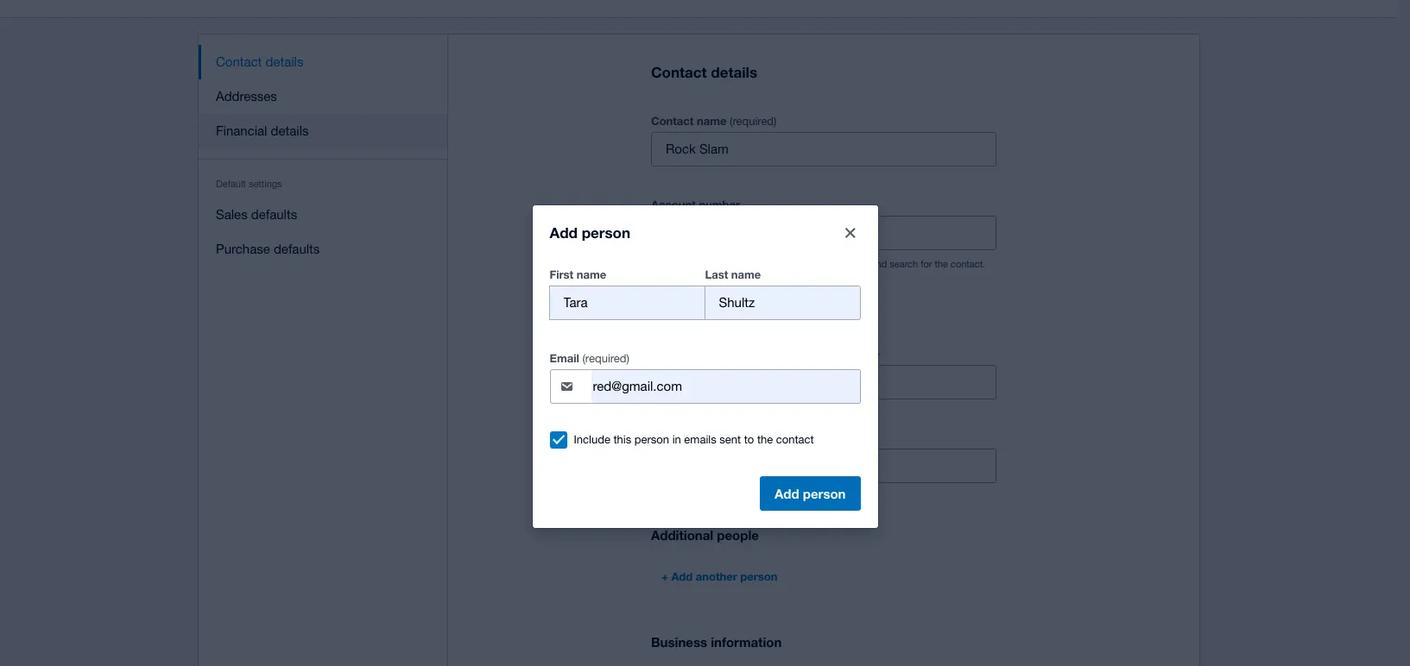 Task type: locate. For each thing, give the bounding box(es) containing it.
details for financial details link
[[271, 124, 309, 138]]

0 horizontal spatial contact details
[[216, 54, 304, 69]]

1 horizontal spatial last name
[[824, 347, 880, 361]]

1 horizontal spatial email
[[651, 431, 681, 445]]

0 horizontal spatial email
[[550, 351, 580, 365]]

0 vertical spatial last
[[705, 267, 728, 281]]

last inside add person dialog
[[705, 267, 728, 281]]

0 horizontal spatial last
[[705, 267, 728, 281]]

name@email.com text field
[[591, 370, 860, 403]]

(required) down first name "field"
[[583, 352, 630, 365]]

1 horizontal spatial (required)
[[730, 115, 777, 128]]

1 horizontal spatial number
[[747, 259, 780, 270]]

contact up contact name (required)
[[651, 63, 707, 81]]

sent
[[720, 433, 741, 446]]

0 horizontal spatial add person
[[550, 223, 631, 241]]

email
[[550, 351, 580, 365], [651, 431, 681, 445]]

1 vertical spatial defaults
[[274, 242, 320, 257]]

business information
[[651, 635, 782, 651]]

last
[[705, 267, 728, 281], [824, 347, 847, 361]]

Email text field
[[693, 450, 996, 483]]

group containing first name
[[549, 267, 861, 320]]

person
[[582, 223, 631, 241], [703, 315, 746, 331], [635, 433, 669, 446], [803, 486, 846, 501], [741, 570, 778, 584]]

0 vertical spatial the
[[935, 259, 948, 270]]

1 vertical spatial (required)
[[583, 352, 630, 365]]

details for contact details link
[[266, 54, 304, 69]]

0 vertical spatial last name
[[705, 267, 761, 281]]

a
[[671, 259, 676, 270]]

1 vertical spatial email
[[651, 431, 681, 445]]

details down addresses link
[[271, 124, 309, 138]]

email left emails
[[651, 431, 681, 445]]

defaults
[[251, 207, 297, 222], [274, 242, 320, 257]]

name
[[697, 114, 727, 128], [577, 267, 607, 281], [731, 267, 761, 281], [850, 347, 880, 361]]

group
[[549, 267, 861, 320]]

person right primary
[[703, 315, 746, 331]]

0 horizontal spatial (required)
[[583, 352, 630, 365]]

(required)
[[730, 115, 777, 128], [583, 352, 630, 365]]

0 horizontal spatial the
[[757, 433, 773, 446]]

defaults down settings
[[251, 207, 297, 222]]

0 horizontal spatial number
[[699, 198, 740, 212]]

None field
[[652, 366, 823, 399], [824, 366, 996, 399], [652, 366, 823, 399], [824, 366, 996, 399]]

contact details up 'addresses'
[[216, 54, 304, 69]]

person down email text field
[[803, 486, 846, 501]]

1 vertical spatial last
[[824, 347, 847, 361]]

contact up 'addresses'
[[216, 54, 262, 69]]

Account number field
[[652, 217, 996, 250]]

name inside last name group
[[850, 347, 880, 361]]

purchase defaults link
[[199, 232, 448, 267]]

this
[[614, 433, 632, 446]]

account number
[[651, 198, 740, 212]]

email inside add person dialog
[[550, 351, 580, 365]]

the
[[935, 259, 948, 270], [757, 433, 773, 446]]

0 vertical spatial add person
[[550, 223, 631, 241]]

email for email (required)
[[550, 351, 580, 365]]

number
[[699, 198, 740, 212], [747, 259, 780, 270]]

person left in
[[635, 433, 669, 446]]

sales defaults
[[216, 207, 297, 222]]

0 vertical spatial email
[[550, 351, 580, 365]]

add person down email text field
[[775, 486, 846, 501]]

(required) inside contact name (required)
[[730, 115, 777, 128]]

defaults for purchase defaults
[[274, 242, 320, 257]]

defaults down sales defaults link
[[274, 242, 320, 257]]

1 vertical spatial to
[[744, 433, 754, 446]]

1 horizontal spatial to
[[783, 259, 791, 270]]

+ add another person
[[662, 570, 778, 584]]

1 vertical spatial last name
[[824, 347, 880, 361]]

close image
[[845, 228, 856, 238]]

contact inside contact details link
[[216, 54, 262, 69]]

last down the last name field
[[824, 347, 847, 361]]

to
[[783, 259, 791, 270], [744, 433, 754, 446]]

(required) up "a business or person's name" field at the top of the page
[[730, 115, 777, 128]]

0 vertical spatial defaults
[[251, 207, 297, 222]]

details up contact name (required)
[[711, 63, 758, 81]]

last right a
[[705, 267, 728, 281]]

add person up the first name
[[550, 223, 631, 241]]

1 horizontal spatial the
[[935, 259, 948, 270]]

1 vertical spatial the
[[757, 433, 773, 446]]

sales defaults link
[[199, 198, 448, 232]]

add left a
[[651, 259, 669, 270]]

last name
[[705, 267, 761, 281], [824, 347, 880, 361]]

email down first name "field"
[[550, 351, 580, 365]]

contact details
[[216, 54, 304, 69], [651, 63, 758, 81]]

the right for
[[935, 259, 948, 270]]

0 horizontal spatial to
[[744, 433, 754, 446]]

to right sent
[[744, 433, 754, 446]]

identify,
[[794, 259, 826, 270]]

menu
[[199, 35, 448, 277]]

1 horizontal spatial last
[[824, 347, 847, 361]]

add
[[550, 223, 578, 241], [651, 259, 669, 270], [775, 486, 800, 501], [672, 570, 693, 584]]

1 horizontal spatial add person
[[775, 486, 846, 501]]

sales
[[216, 207, 248, 222]]

to left identify,
[[783, 259, 791, 270]]

financial details link
[[199, 114, 448, 149]]

the left contact at bottom right
[[757, 433, 773, 446]]

1 vertical spatial add person
[[775, 486, 846, 501]]

details up 'addresses'
[[266, 54, 304, 69]]

contact
[[216, 54, 262, 69], [651, 63, 707, 81], [651, 114, 694, 128]]

contact details up contact name (required)
[[651, 63, 758, 81]]

to inside add person dialog
[[744, 433, 754, 446]]

0 horizontal spatial last name
[[705, 267, 761, 281]]

information
[[711, 635, 782, 651]]

person right another
[[741, 570, 778, 584]]

add person
[[550, 223, 631, 241], [775, 486, 846, 501]]

details
[[266, 54, 304, 69], [711, 63, 758, 81], [271, 124, 309, 138]]

+
[[662, 570, 668, 584]]

0 vertical spatial (required)
[[730, 115, 777, 128]]

financial
[[216, 124, 267, 138]]

0 vertical spatial number
[[699, 198, 740, 212]]

settings
[[249, 179, 282, 189]]

addresses
[[216, 89, 277, 104]]

default settings
[[216, 179, 282, 189]]



Task type: describe. For each thing, give the bounding box(es) containing it.
last name group
[[651, 344, 997, 400]]

+ add another person button
[[651, 563, 788, 591]]

last inside group
[[824, 347, 847, 361]]

include this person in emails sent to the contact
[[574, 433, 814, 446]]

first
[[550, 267, 574, 281]]

for
[[921, 259, 932, 270]]

contact
[[776, 433, 814, 446]]

default
[[216, 179, 246, 189]]

first name
[[550, 267, 607, 281]]

person up the first name
[[582, 223, 631, 241]]

last name inside add person dialog
[[705, 267, 761, 281]]

contact details inside menu
[[216, 54, 304, 69]]

additional
[[651, 528, 714, 544]]

group inside add person dialog
[[549, 267, 861, 320]]

(required) inside email (required)
[[583, 352, 630, 365]]

Last name field
[[705, 286, 860, 319]]

menu containing contact details
[[199, 35, 448, 277]]

search
[[890, 259, 918, 270]]

defaults for sales defaults
[[251, 207, 297, 222]]

person inside add person button
[[803, 486, 846, 501]]

primary person
[[651, 315, 746, 331]]

another
[[696, 570, 737, 584]]

contact name (required)
[[651, 114, 777, 128]]

A business or person's name field
[[652, 133, 996, 166]]

contact.
[[951, 259, 986, 270]]

email for email
[[651, 431, 681, 445]]

the inside add person dialog
[[757, 433, 773, 446]]

1 vertical spatial number
[[747, 259, 780, 270]]

add person dialog
[[533, 205, 878, 528]]

include
[[574, 433, 611, 446]]

in
[[673, 433, 681, 446]]

add a unique account number to identify, reference and search for the contact.
[[651, 259, 986, 270]]

purchase defaults
[[216, 242, 320, 257]]

account
[[710, 259, 745, 270]]

additional people
[[651, 528, 759, 544]]

addresses link
[[199, 79, 448, 114]]

add up first
[[550, 223, 578, 241]]

First name field
[[550, 286, 704, 319]]

contact details link
[[199, 45, 448, 79]]

add person inside button
[[775, 486, 846, 501]]

people
[[717, 528, 759, 544]]

add down contact at bottom right
[[775, 486, 800, 501]]

1 horizontal spatial contact details
[[651, 63, 758, 81]]

contact up account
[[651, 114, 694, 128]]

reference
[[829, 259, 869, 270]]

unique
[[679, 259, 708, 270]]

0 vertical spatial to
[[783, 259, 791, 270]]

purchase
[[216, 242, 270, 257]]

email (required)
[[550, 351, 630, 365]]

add person button
[[760, 476, 861, 511]]

last name inside group
[[824, 347, 880, 361]]

business
[[651, 635, 707, 651]]

person inside the + add another person button
[[741, 570, 778, 584]]

close button
[[833, 216, 868, 250]]

add right +
[[672, 570, 693, 584]]

and
[[871, 259, 887, 270]]

emails
[[684, 433, 717, 446]]

primary
[[651, 315, 699, 331]]

financial details
[[216, 124, 309, 138]]

account
[[651, 198, 696, 212]]



Task type: vqa. For each thing, say whether or not it's contained in the screenshot.
Panel body Document
no



